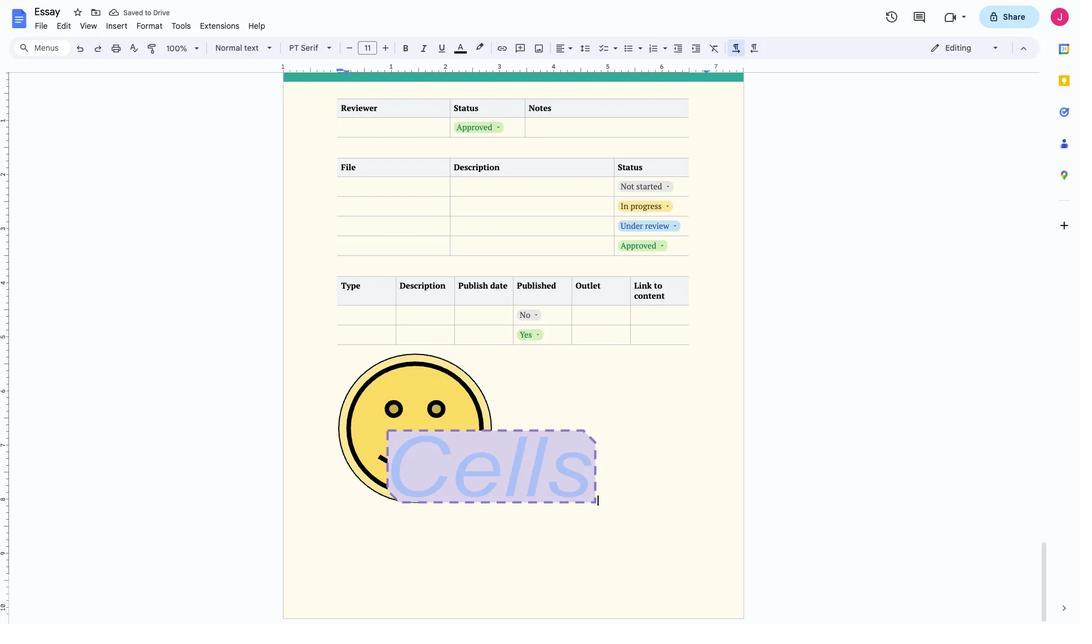 Task type: vqa. For each thing, say whether or not it's contained in the screenshot.
Recent inside heading
no



Task type: describe. For each thing, give the bounding box(es) containing it.
saved to drive
[[123, 8, 170, 17]]

saved to drive button
[[106, 5, 173, 20]]

normal text
[[215, 43, 259, 53]]

Menus field
[[14, 40, 70, 56]]

format
[[137, 21, 163, 31]]

menu bar banner
[[0, 0, 1080, 624]]

pt serif
[[289, 43, 318, 53]]

Star checkbox
[[70, 5, 86, 20]]

tools
[[172, 21, 191, 31]]

file menu item
[[30, 19, 52, 33]]

Zoom field
[[162, 40, 204, 57]]

highlight color image
[[474, 40, 486, 54]]

normal
[[215, 43, 242, 53]]

tab list inside 'menu bar' 'banner'
[[1049, 33, 1080, 593]]

text
[[244, 43, 259, 53]]

insert
[[106, 21, 128, 31]]

1
[[281, 63, 285, 70]]

help menu item
[[244, 19, 270, 33]]

view
[[80, 21, 97, 31]]

file
[[35, 21, 48, 31]]

insert image image
[[533, 40, 545, 56]]

format menu item
[[132, 19, 167, 33]]

editing
[[946, 43, 971, 53]]

serif
[[301, 43, 318, 53]]

font list. pt serif selected. option
[[289, 40, 320, 56]]

Font size field
[[358, 41, 382, 55]]

Font size text field
[[359, 41, 377, 55]]



Task type: locate. For each thing, give the bounding box(es) containing it.
to
[[145, 8, 151, 17]]

bottom margin image
[[0, 572, 8, 618]]

menu bar containing file
[[30, 15, 270, 33]]

edit
[[57, 21, 71, 31]]

pt
[[289, 43, 299, 53]]

menu bar
[[30, 15, 270, 33]]

left margin image
[[284, 64, 341, 72]]

main toolbar
[[70, 0, 763, 320]]

insert menu item
[[102, 19, 132, 33]]

extensions menu item
[[195, 19, 244, 33]]

Zoom text field
[[164, 41, 191, 56]]

application
[[0, 0, 1080, 624]]

mode and view toolbar
[[922, 37, 1033, 59]]

text color image
[[454, 40, 467, 54]]

drive
[[153, 8, 170, 17]]

tab list
[[1049, 33, 1080, 593]]

share button
[[979, 6, 1040, 28]]

right margin image
[[686, 64, 743, 72]]

saved
[[123, 8, 143, 17]]

share
[[1003, 12, 1026, 22]]

Rename text field
[[30, 5, 67, 18]]

menu bar inside 'menu bar' 'banner'
[[30, 15, 270, 33]]

line & paragraph spacing image
[[579, 40, 592, 56]]

view menu item
[[75, 19, 102, 33]]

editing button
[[922, 39, 1008, 56]]

application containing share
[[0, 0, 1080, 624]]

tools menu item
[[167, 19, 195, 33]]

help
[[249, 21, 265, 31]]

styles list. normal text selected. option
[[215, 40, 260, 56]]

extensions
[[200, 21, 239, 31]]

edit menu item
[[52, 19, 75, 33]]



